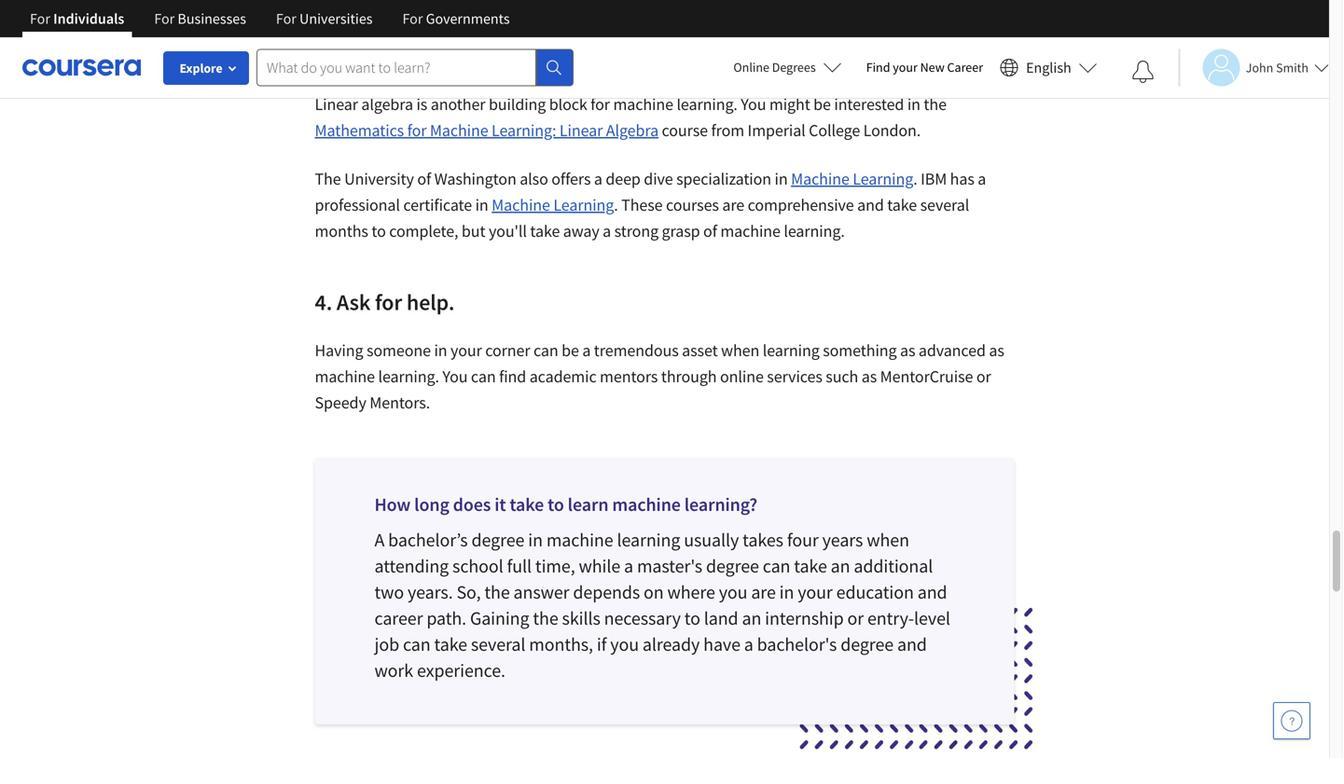 Task type: vqa. For each thing, say whether or not it's contained in the screenshot.
"mentors"
yes



Task type: describe. For each thing, give the bounding box(es) containing it.
universities
[[299, 9, 373, 28]]

entry-
[[868, 607, 914, 630]]

certificate
[[403, 194, 472, 215]]

bachelor's
[[388, 528, 468, 552]]

professional
[[315, 194, 400, 215]]

a right have
[[744, 633, 754, 656]]

2 horizontal spatial your
[[893, 59, 918, 76]]

online
[[720, 366, 764, 387]]

ask
[[337, 288, 371, 316]]

a bachelor's degree in machine learning usually takes four years when attending school full time, while a master's degree can take an additional two years.  so, the answer depends on where you are in your education and career path. gaining the skills necessary to land an internship or entry-level job can take several months, if you already have a bachelor's degree and work experience.
[[375, 528, 950, 682]]

learning?
[[684, 493, 758, 516]]

to inside the . these courses are comprehensive and take several months to complete, but you'll take away a strong grasp of machine learning.
[[372, 221, 386, 242]]

months,
[[529, 633, 593, 656]]

another
[[431, 94, 486, 115]]

be inside the "having someone in your corner can be a tremendous asset when learning something as advanced as machine learning. you can find academic mentors through online services such as mentorcruise or speedy mentors."
[[562, 340, 579, 361]]

explore button
[[163, 51, 249, 85]]

on
[[644, 581, 664, 604]]

depends
[[573, 581, 640, 604]]

level
[[914, 607, 950, 630]]

mathematics
[[315, 120, 404, 141]]

0 vertical spatial machine learning link
[[791, 168, 913, 189]]

0 vertical spatial learning
[[853, 168, 913, 189]]

such
[[826, 366, 858, 387]]

ibm
[[921, 168, 947, 189]]

complete,
[[389, 221, 458, 242]]

1 horizontal spatial as
[[900, 340, 916, 361]]

are inside a bachelor's degree in machine learning usually takes four years when attending school full time, while a master's degree can take an additional two years.  so, the answer depends on where you are in your education and career path. gaining the skills necessary to land an internship or entry-level job can take several months, if you already have a bachelor's degree and work experience.
[[751, 581, 776, 604]]

in inside the "having someone in your corner can be a tremendous asset when learning something as advanced as machine learning. you can find academic mentors through online services such as mentorcruise or speedy mentors."
[[434, 340, 447, 361]]

offers
[[552, 168, 591, 189]]

the
[[315, 168, 341, 189]]

machine inside linear algebra is another building block for machine learning. you might be interested in the mathematics for machine learning: linear algebra course from imperial college london.
[[613, 94, 673, 115]]

two
[[375, 581, 404, 604]]

1 vertical spatial degree
[[706, 555, 759, 578]]

1 horizontal spatial to
[[548, 493, 564, 516]]

also
[[520, 168, 548, 189]]

for for universities
[[276, 9, 296, 28]]

for for governments
[[403, 9, 423, 28]]

to inside a bachelor's degree in machine learning usually takes four years when attending school full time, while a master's degree can take an additional two years.  so, the answer depends on where you are in your education and career path. gaining the skills necessary to land an internship or entry-level job can take several months, if you already have a bachelor's degree and work experience.
[[684, 607, 700, 630]]

1 horizontal spatial linear
[[560, 120, 603, 141]]

online degrees button
[[719, 47, 857, 88]]

1 vertical spatial machine learning link
[[492, 194, 614, 215]]

university
[[344, 168, 414, 189]]

the university of washington also offers a deep dive specialization in machine learning
[[315, 168, 913, 189]]

block
[[549, 94, 587, 115]]

more
[[418, 11, 451, 30]]

governments
[[426, 9, 510, 28]]

several inside a bachelor's degree in machine learning usually takes four years when attending school full time, while a master's degree can take an additional two years.  so, the answer depends on where you are in your education and career path. gaining the skills necessary to land an internship or entry-level job can take several months, if you already have a bachelor's degree and work experience.
[[471, 633, 526, 656]]

and inside the . these courses are comprehensive and take several months to complete, but you'll take away a strong grasp of machine learning.
[[857, 194, 884, 215]]

machine inside linear algebra is another building block for machine learning. you might be interested in the mathematics for machine learning: linear algebra course from imperial college london.
[[430, 120, 488, 141]]

2 vertical spatial and
[[897, 633, 927, 656]]

learn more button
[[334, 2, 521, 39]]

1 vertical spatial an
[[742, 607, 761, 630]]

john
[[1246, 59, 1274, 76]]

2 horizontal spatial machine
[[791, 168, 850, 189]]

machine learning
[[492, 194, 614, 215]]

a right while
[[624, 555, 633, 578]]

What do you want to learn? text field
[[257, 49, 536, 86]]

corner
[[485, 340, 530, 361]]

take down london.
[[887, 194, 917, 215]]

in up comprehensive
[[775, 168, 788, 189]]

a inside the . these courses are comprehensive and take several months to complete, but you'll take away a strong grasp of machine learning.
[[603, 221, 611, 242]]

have
[[704, 633, 741, 656]]

0 horizontal spatial learning
[[553, 194, 614, 215]]

4.
[[315, 288, 332, 316]]

show notifications image
[[1132, 61, 1155, 83]]

does
[[453, 493, 491, 516]]

machine inside a bachelor's degree in machine learning usually takes four years when attending school full time, while a master's degree can take an additional two years.  so, the answer depends on where you are in your education and career path. gaining the skills necessary to land an internship or entry-level job can take several months, if you already have a bachelor's degree and work experience.
[[546, 528, 613, 552]]

in inside linear algebra is another building block for machine learning. you might be interested in the mathematics for machine learning: linear algebra course from imperial college london.
[[907, 94, 921, 115]]

machine inside the . these courses are comprehensive and take several months to complete, but you'll take away a strong grasp of machine learning.
[[720, 221, 781, 242]]

grasp
[[662, 221, 700, 242]]

strong
[[614, 221, 659, 242]]

already
[[643, 633, 700, 656]]

take right it
[[510, 493, 544, 516]]

for governments
[[403, 9, 510, 28]]

if
[[597, 633, 607, 656]]

interested
[[834, 94, 904, 115]]

comprehensive
[[748, 194, 854, 215]]

help center image
[[1281, 710, 1303, 732]]

the inside linear algebra is another building block for machine learning. you might be interested in the mathematics for machine learning: linear algebra course from imperial college london.
[[924, 94, 947, 115]]

you inside linear algebra is another building block for machine learning. you might be interested in the mathematics for machine learning: linear algebra course from imperial college london.
[[741, 94, 766, 115]]

mathematics for machine learning: linear algebra link
[[315, 120, 659, 141]]

long
[[414, 493, 449, 516]]

1 horizontal spatial you
[[719, 581, 748, 604]]

washington
[[434, 168, 517, 189]]

explore
[[180, 60, 222, 76]]

tremendous
[[594, 340, 679, 361]]

several inside the . these courses are comprehensive and take several months to complete, but you'll take away a strong grasp of machine learning.
[[920, 194, 969, 215]]

in up internship
[[780, 581, 794, 604]]

can down takes
[[763, 555, 791, 578]]

four
[[787, 528, 819, 552]]

necessary
[[604, 607, 681, 630]]

. ibm has a professional certificate in
[[315, 168, 986, 215]]

your inside a bachelor's degree in machine learning usually takes four years when attending school full time, while a master's degree can take an additional two years.  so, the answer depends on where you are in your education and career path. gaining the skills necessary to land an internship or entry-level job can take several months, if you already have a bachelor's degree and work experience.
[[798, 581, 833, 604]]

linear algebra is another building block for machine learning. you might be interested in the mathematics for machine learning: linear algebra course from imperial college london.
[[315, 94, 947, 141]]

work
[[375, 659, 413, 682]]

find
[[499, 366, 526, 387]]

while
[[579, 555, 620, 578]]

a left deep
[[594, 168, 603, 189]]

coursera image
[[22, 52, 141, 82]]

mentors
[[600, 366, 658, 387]]

for for businesses
[[154, 9, 175, 28]]

so,
[[457, 581, 481, 604]]

skills
[[562, 607, 600, 630]]

asset
[[682, 340, 718, 361]]

for universities
[[276, 9, 373, 28]]

school
[[452, 555, 503, 578]]

learning. inside linear algebra is another building block for machine learning. you might be interested in the mathematics for machine learning: linear algebra course from imperial college london.
[[677, 94, 738, 115]]

online
[[734, 59, 770, 76]]

0 horizontal spatial for
[[375, 288, 402, 316]]

learning. inside the "having someone in your corner can be a tremendous asset when learning something as advanced as machine learning. you can find academic mentors through online services such as mentorcruise or speedy mentors."
[[378, 366, 439, 387]]



Task type: locate. For each thing, give the bounding box(es) containing it.
linear up mathematics
[[315, 94, 358, 115]]

for right block
[[591, 94, 610, 115]]

a inside the "having someone in your corner can be a tremendous asset when learning something as advanced as machine learning. you can find academic mentors through online services such as mentorcruise or speedy mentors."
[[582, 340, 591, 361]]

. inside the . these courses are comprehensive and take several months to complete, but you'll take away a strong grasp of machine learning.
[[614, 194, 618, 215]]

machine
[[430, 120, 488, 141], [791, 168, 850, 189], [492, 194, 550, 215]]

be inside linear algebra is another building block for machine learning. you might be interested in the mathematics for machine learning: linear algebra course from imperial college london.
[[814, 94, 831, 115]]

2 vertical spatial your
[[798, 581, 833, 604]]

businesses
[[178, 9, 246, 28]]

1 vertical spatial for
[[407, 120, 427, 141]]

and right comprehensive
[[857, 194, 884, 215]]

machine learning link down college
[[791, 168, 913, 189]]

1 vertical spatial your
[[451, 340, 482, 361]]

for right "ask"
[[375, 288, 402, 316]]

job
[[375, 633, 399, 656]]

deep
[[606, 168, 641, 189]]

when up the additional at the right bottom
[[867, 528, 909, 552]]

are up internship
[[751, 581, 776, 604]]

take
[[887, 194, 917, 215], [530, 221, 560, 242], [510, 493, 544, 516], [794, 555, 827, 578], [434, 633, 467, 656]]

away
[[563, 221, 600, 242]]

for individuals
[[30, 9, 124, 28]]

you right if
[[610, 633, 639, 656]]

for for individuals
[[30, 9, 50, 28]]

a inside . ibm has a professional certificate in
[[978, 168, 986, 189]]

internship
[[765, 607, 844, 630]]

usually
[[684, 528, 739, 552]]

several down the gaining
[[471, 633, 526, 656]]

your right find
[[893, 59, 918, 76]]

2 horizontal spatial degree
[[841, 633, 894, 656]]

0 horizontal spatial machine learning link
[[492, 194, 614, 215]]

0 vertical spatial learning
[[763, 340, 820, 361]]

3 for from the left
[[276, 9, 296, 28]]

where
[[667, 581, 715, 604]]

2 horizontal spatial to
[[684, 607, 700, 630]]

1 horizontal spatial you
[[741, 94, 766, 115]]

an down years
[[831, 555, 850, 578]]

or down advanced
[[977, 366, 991, 387]]

to down where
[[684, 607, 700, 630]]

be up college
[[814, 94, 831, 115]]

0 horizontal spatial or
[[847, 607, 864, 630]]

and up level
[[918, 581, 947, 604]]

answer
[[514, 581, 569, 604]]

2 vertical spatial to
[[684, 607, 700, 630]]

smith
[[1276, 59, 1309, 76]]

john smith button
[[1179, 49, 1329, 86]]

.
[[913, 168, 918, 189], [614, 194, 618, 215]]

0 vertical spatial the
[[924, 94, 947, 115]]

an right land
[[742, 607, 761, 630]]

when for years
[[867, 528, 909, 552]]

of inside the . these courses are comprehensive and take several months to complete, but you'll take away a strong grasp of machine learning.
[[703, 221, 717, 242]]

are inside the . these courses are comprehensive and take several months to complete, but you'll take away a strong grasp of machine learning.
[[722, 194, 745, 215]]

you up imperial
[[741, 94, 766, 115]]

0 vertical spatial learning.
[[677, 94, 738, 115]]

None search field
[[257, 49, 574, 86]]

are down "specialization"
[[722, 194, 745, 215]]

. for ibm
[[913, 168, 918, 189]]

machine
[[613, 94, 673, 115], [720, 221, 781, 242], [315, 366, 375, 387], [612, 493, 681, 516], [546, 528, 613, 552]]

the down the answer
[[533, 607, 558, 630]]

as right advanced
[[989, 340, 1004, 361]]

1 vertical spatial you
[[442, 366, 468, 387]]

0 horizontal spatial as
[[862, 366, 877, 387]]

having someone in your corner can be a tremendous asset when learning something as advanced as machine learning. you can find academic mentors through online services such as mentorcruise or speedy mentors.
[[315, 340, 1004, 413]]

can left 'find'
[[471, 366, 496, 387]]

when inside a bachelor's degree in machine learning usually takes four years when attending school full time, while a master's degree can take an additional two years.  so, the answer depends on where you are in your education and career path. gaining the skills necessary to land an internship or entry-level job can take several months, if you already have a bachelor's degree and work experience.
[[867, 528, 909, 552]]

1 horizontal spatial several
[[920, 194, 969, 215]]

1 horizontal spatial or
[[977, 366, 991, 387]]

be up academic
[[562, 340, 579, 361]]

. left ibm
[[913, 168, 918, 189]]

0 horizontal spatial when
[[721, 340, 760, 361]]

learning
[[853, 168, 913, 189], [553, 194, 614, 215]]

0 horizontal spatial linear
[[315, 94, 358, 115]]

0 vertical spatial an
[[831, 555, 850, 578]]

0 horizontal spatial to
[[372, 221, 386, 242]]

0 horizontal spatial degree
[[472, 528, 525, 552]]

specialization
[[676, 168, 772, 189]]

0 horizontal spatial your
[[451, 340, 482, 361]]

learning inside the "having someone in your corner can be a tremendous asset when learning something as advanced as machine learning. you can find academic mentors through online services such as mentorcruise or speedy mentors."
[[763, 340, 820, 361]]

0 horizontal spatial you
[[442, 366, 468, 387]]

learning up master's
[[617, 528, 680, 552]]

0 vertical spatial of
[[417, 168, 431, 189]]

for businesses
[[154, 9, 246, 28]]

learning up away
[[553, 194, 614, 215]]

the up the gaining
[[484, 581, 510, 604]]

0 vertical spatial or
[[977, 366, 991, 387]]

to left learn
[[548, 493, 564, 516]]

of
[[417, 168, 431, 189], [703, 221, 717, 242]]

you inside the "having someone in your corner can be a tremendous asset when learning something as advanced as machine learning. you can find academic mentors through online services such as mentorcruise or speedy mentors."
[[442, 366, 468, 387]]

your inside the "having someone in your corner can be a tremendous asset when learning something as advanced as machine learning. you can find academic mentors through online services such as mentorcruise or speedy mentors."
[[451, 340, 482, 361]]

how long does it take to learn machine learning?
[[375, 493, 758, 516]]

2 vertical spatial machine
[[492, 194, 550, 215]]

2 vertical spatial learning.
[[378, 366, 439, 387]]

college
[[809, 120, 860, 141]]

machine up comprehensive
[[791, 168, 850, 189]]

1 horizontal spatial of
[[703, 221, 717, 242]]

learn
[[568, 493, 609, 516]]

in
[[907, 94, 921, 115], [775, 168, 788, 189], [475, 194, 489, 215], [434, 340, 447, 361], [528, 528, 543, 552], [780, 581, 794, 604]]

courses
[[666, 194, 719, 215]]

the down new
[[924, 94, 947, 115]]

0 horizontal spatial an
[[742, 607, 761, 630]]

these
[[621, 194, 663, 215]]

your up internship
[[798, 581, 833, 604]]

imperial
[[748, 120, 806, 141]]

or inside a bachelor's degree in machine learning usually takes four years when attending school full time, while a master's degree can take an additional two years.  so, the answer depends on where you are in your education and career path. gaining the skills necessary to land an internship or entry-level job can take several months, if you already have a bachelor's degree and work experience.
[[847, 607, 864, 630]]

career
[[375, 607, 423, 630]]

you up land
[[719, 581, 748, 604]]

learning. up from
[[677, 94, 738, 115]]

2 horizontal spatial as
[[989, 340, 1004, 361]]

0 vertical spatial are
[[722, 194, 745, 215]]

your
[[893, 59, 918, 76], [451, 340, 482, 361], [798, 581, 833, 604]]

0 vertical spatial several
[[920, 194, 969, 215]]

1 vertical spatial be
[[562, 340, 579, 361]]

london.
[[864, 120, 921, 141]]

machine up speedy
[[315, 366, 375, 387]]

machine inside the "having someone in your corner can be a tremendous asset when learning something as advanced as machine learning. you can find academic mentors through online services such as mentorcruise or speedy mentors."
[[315, 366, 375, 387]]

learning down london.
[[853, 168, 913, 189]]

1 vertical spatial to
[[548, 493, 564, 516]]

4 for from the left
[[403, 9, 423, 28]]

1 vertical spatial the
[[484, 581, 510, 604]]

1 horizontal spatial are
[[751, 581, 776, 604]]

can
[[534, 340, 558, 361], [471, 366, 496, 387], [763, 555, 791, 578], [403, 633, 431, 656]]

for
[[30, 9, 50, 28], [154, 9, 175, 28], [276, 9, 296, 28], [403, 9, 423, 28]]

as right such
[[862, 366, 877, 387]]

0 vertical spatial machine
[[430, 120, 488, 141]]

online degrees
[[734, 59, 816, 76]]

degree down usually
[[706, 555, 759, 578]]

in right the someone
[[434, 340, 447, 361]]

machine up while
[[546, 528, 613, 552]]

2 for from the left
[[154, 9, 175, 28]]

1 vertical spatial .
[[614, 194, 618, 215]]

machine up 'algebra'
[[613, 94, 673, 115]]

1 vertical spatial are
[[751, 581, 776, 604]]

dive
[[644, 168, 673, 189]]

2 horizontal spatial for
[[591, 94, 610, 115]]

several
[[920, 194, 969, 215], [471, 633, 526, 656]]

as up mentorcruise
[[900, 340, 916, 361]]

course
[[662, 120, 708, 141]]

0 vertical spatial you
[[741, 94, 766, 115]]

0 horizontal spatial be
[[562, 340, 579, 361]]

an
[[831, 555, 850, 578], [742, 607, 761, 630]]

machine down another
[[430, 120, 488, 141]]

0 vertical spatial be
[[814, 94, 831, 115]]

1 horizontal spatial learning
[[763, 340, 820, 361]]

0 vertical spatial degree
[[472, 528, 525, 552]]

can right job
[[403, 633, 431, 656]]

1 horizontal spatial machine learning link
[[791, 168, 913, 189]]

learning up services
[[763, 340, 820, 361]]

your left corner
[[451, 340, 482, 361]]

learning. up mentors.
[[378, 366, 439, 387]]

has
[[950, 168, 975, 189]]

linear down block
[[560, 120, 603, 141]]

building
[[489, 94, 546, 115]]

2 vertical spatial for
[[375, 288, 402, 316]]

learn
[[378, 11, 415, 30]]

you left 'find'
[[442, 366, 468, 387]]

be
[[814, 94, 831, 115], [562, 340, 579, 361]]

0 vertical spatial to
[[372, 221, 386, 242]]

0 vertical spatial linear
[[315, 94, 358, 115]]

0 vertical spatial and
[[857, 194, 884, 215]]

. these courses are comprehensive and take several months to complete, but you'll take away a strong grasp of machine learning.
[[315, 194, 969, 242]]

0 vertical spatial for
[[591, 94, 610, 115]]

mentorcruise
[[880, 366, 973, 387]]

machine right learn
[[612, 493, 681, 516]]

new
[[920, 59, 945, 76]]

1 horizontal spatial your
[[798, 581, 833, 604]]

take down machine learning
[[530, 221, 560, 242]]

academic
[[530, 366, 597, 387]]

0 horizontal spatial the
[[484, 581, 510, 604]]

0 horizontal spatial of
[[417, 168, 431, 189]]

1 for from the left
[[30, 9, 50, 28]]

several down ibm
[[920, 194, 969, 215]]

when inside the "having someone in your corner can be a tremendous asset when learning something as advanced as machine learning. you can find academic mentors through online services such as mentorcruise or speedy mentors."
[[721, 340, 760, 361]]

0 vertical spatial you
[[719, 581, 748, 604]]

0 vertical spatial when
[[721, 340, 760, 361]]

having
[[315, 340, 363, 361]]

0 horizontal spatial learning
[[617, 528, 680, 552]]

land
[[704, 607, 738, 630]]

1 vertical spatial when
[[867, 528, 909, 552]]

in down washington
[[475, 194, 489, 215]]

learning. inside the . these courses are comprehensive and take several months to complete, but you'll take away a strong grasp of machine learning.
[[784, 221, 845, 242]]

find
[[866, 59, 890, 76]]

in up london.
[[907, 94, 921, 115]]

find your new career
[[866, 59, 983, 76]]

mentors.
[[370, 392, 430, 413]]

1 vertical spatial or
[[847, 607, 864, 630]]

1 horizontal spatial be
[[814, 94, 831, 115]]

or
[[977, 366, 991, 387], [847, 607, 864, 630]]

a right has
[[978, 168, 986, 189]]

2 vertical spatial the
[[533, 607, 558, 630]]

0 vertical spatial your
[[893, 59, 918, 76]]

or inside the "having someone in your corner can be a tremendous asset when learning something as advanced as machine learning. you can find academic mentors through online services such as mentorcruise or speedy mentors."
[[977, 366, 991, 387]]

2 horizontal spatial the
[[924, 94, 947, 115]]

2 horizontal spatial learning.
[[784, 221, 845, 242]]

career
[[947, 59, 983, 76]]

0 horizontal spatial you
[[610, 633, 639, 656]]

attending
[[375, 555, 449, 578]]

1 horizontal spatial .
[[913, 168, 918, 189]]

from
[[711, 120, 744, 141]]

degree down entry-
[[841, 633, 894, 656]]

of up certificate
[[417, 168, 431, 189]]

machine learning link down "offers"
[[492, 194, 614, 215]]

1 horizontal spatial when
[[867, 528, 909, 552]]

0 horizontal spatial .
[[614, 194, 618, 215]]

to down professional
[[372, 221, 386, 242]]

1 horizontal spatial the
[[533, 607, 558, 630]]

it
[[495, 493, 506, 516]]

a up academic
[[582, 340, 591, 361]]

0 horizontal spatial several
[[471, 633, 526, 656]]

1 horizontal spatial learning.
[[677, 94, 738, 115]]

1 horizontal spatial degree
[[706, 555, 759, 578]]

. left the these
[[614, 194, 618, 215]]

take down path.
[[434, 633, 467, 656]]

in inside . ibm has a professional certificate in
[[475, 194, 489, 215]]

machine down comprehensive
[[720, 221, 781, 242]]

learning inside a bachelor's degree in machine learning usually takes four years when attending school full time, while a master's degree can take an additional two years.  so, the answer depends on where you are in your education and career path. gaining the skills necessary to land an internship or entry-level job can take several months, if you already have a bachelor's degree and work experience.
[[617, 528, 680, 552]]

or down education
[[847, 607, 864, 630]]

through
[[661, 366, 717, 387]]

and
[[857, 194, 884, 215], [918, 581, 947, 604], [897, 633, 927, 656]]

of right grasp
[[703, 221, 717, 242]]

help.
[[407, 288, 455, 316]]

years
[[822, 528, 863, 552]]

and down level
[[897, 633, 927, 656]]

1 vertical spatial linear
[[560, 120, 603, 141]]

when up online
[[721, 340, 760, 361]]

as
[[900, 340, 916, 361], [989, 340, 1004, 361], [862, 366, 877, 387]]

learning
[[763, 340, 820, 361], [617, 528, 680, 552]]

banner navigation
[[15, 0, 525, 51]]

a right away
[[603, 221, 611, 242]]

. for these
[[614, 194, 618, 215]]

1 horizontal spatial for
[[407, 120, 427, 141]]

1 vertical spatial and
[[918, 581, 947, 604]]

but
[[462, 221, 485, 242]]

1 vertical spatial learning
[[553, 194, 614, 215]]

degree up the school
[[472, 528, 525, 552]]

something
[[823, 340, 897, 361]]

learning. down comprehensive
[[784, 221, 845, 242]]

can up academic
[[534, 340, 558, 361]]

learning:
[[492, 120, 556, 141]]

john smith
[[1246, 59, 1309, 76]]

1 vertical spatial learning.
[[784, 221, 845, 242]]

education
[[836, 581, 914, 604]]

1 vertical spatial several
[[471, 633, 526, 656]]

0 horizontal spatial machine
[[430, 120, 488, 141]]

2 vertical spatial degree
[[841, 633, 894, 656]]

1 vertical spatial of
[[703, 221, 717, 242]]

when for asset
[[721, 340, 760, 361]]

0 horizontal spatial learning.
[[378, 366, 439, 387]]

take down four
[[794, 555, 827, 578]]

1 vertical spatial you
[[610, 633, 639, 656]]

algebra
[[606, 120, 659, 141]]

machine down also
[[492, 194, 550, 215]]

individuals
[[53, 9, 124, 28]]

advanced
[[919, 340, 986, 361]]

0 vertical spatial .
[[913, 168, 918, 189]]

how
[[375, 493, 411, 516]]

for
[[591, 94, 610, 115], [407, 120, 427, 141], [375, 288, 402, 316]]

machine learning link
[[791, 168, 913, 189], [492, 194, 614, 215]]

months
[[315, 221, 368, 242]]

path.
[[427, 607, 466, 630]]

in up full
[[528, 528, 543, 552]]

english button
[[993, 37, 1105, 98]]

for down is
[[407, 120, 427, 141]]

years.
[[408, 581, 453, 604]]

. inside . ibm has a professional certificate in
[[913, 168, 918, 189]]

1 horizontal spatial an
[[831, 555, 850, 578]]

takes
[[743, 528, 784, 552]]

1 horizontal spatial learning
[[853, 168, 913, 189]]

learn more
[[378, 11, 451, 30]]

1 vertical spatial learning
[[617, 528, 680, 552]]



